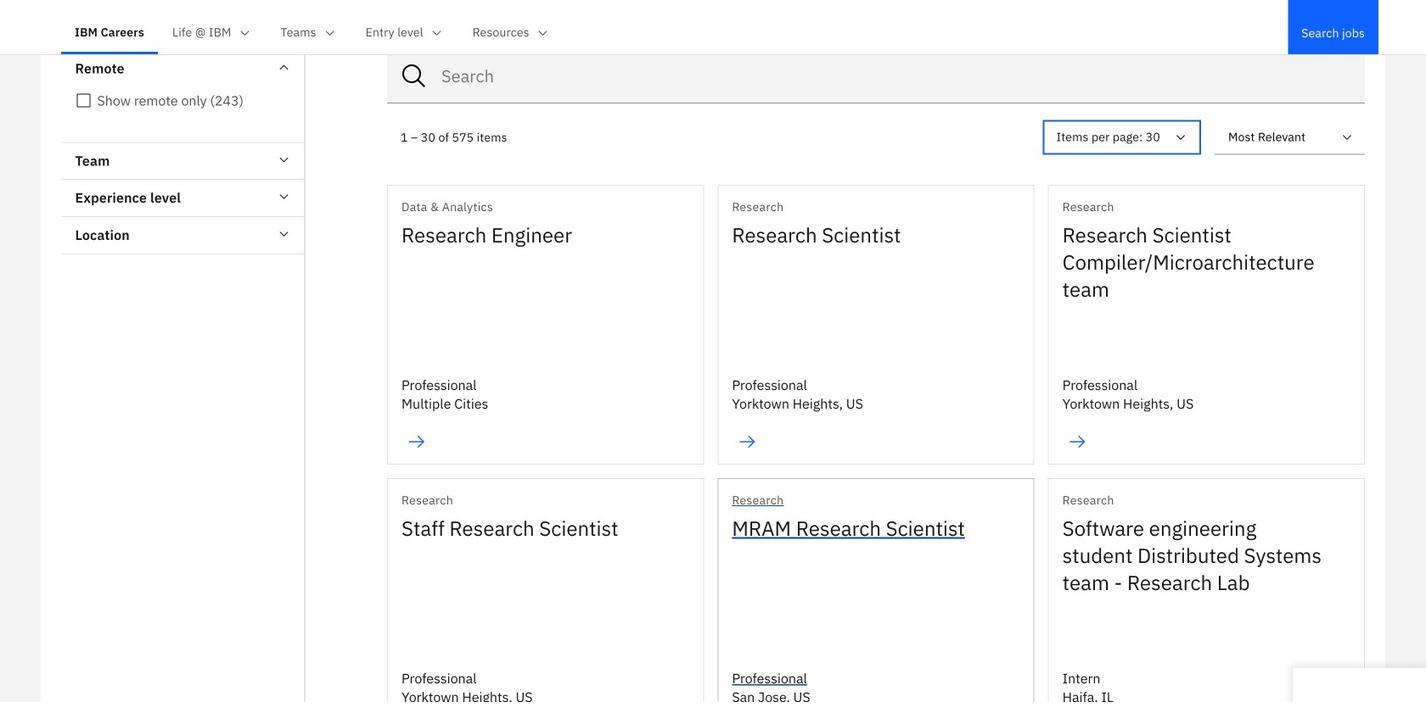 Task type: vqa. For each thing, say whether or not it's contained in the screenshot.
Let's talk element
no



Task type: describe. For each thing, give the bounding box(es) containing it.
open cookie preferences modal section
[[1293, 669, 1426, 703]]



